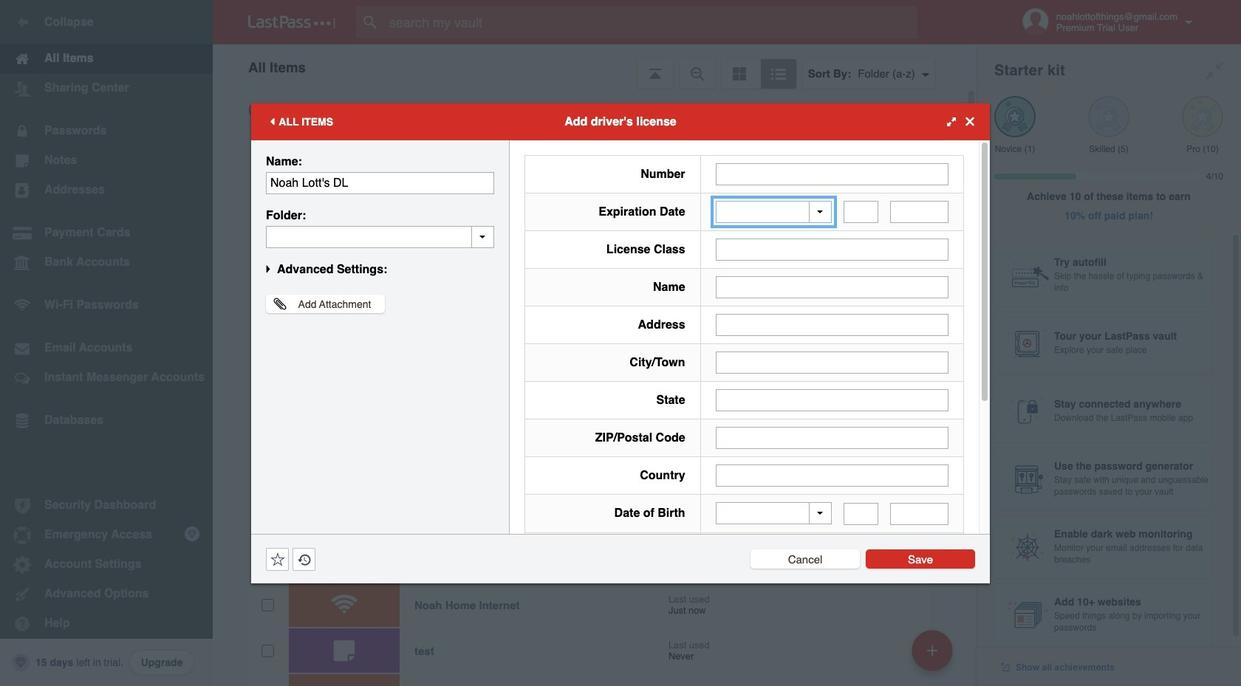 Task type: locate. For each thing, give the bounding box(es) containing it.
None text field
[[716, 163, 949, 185], [891, 201, 949, 223], [716, 389, 949, 412], [844, 503, 879, 525], [891, 503, 949, 525], [716, 163, 949, 185], [891, 201, 949, 223], [716, 389, 949, 412], [844, 503, 879, 525], [891, 503, 949, 525]]

None text field
[[266, 172, 494, 194], [844, 201, 879, 223], [266, 226, 494, 248], [716, 239, 949, 261], [716, 276, 949, 299], [716, 314, 949, 336], [716, 352, 949, 374], [716, 427, 949, 449], [716, 465, 949, 487], [266, 172, 494, 194], [844, 201, 879, 223], [266, 226, 494, 248], [716, 239, 949, 261], [716, 276, 949, 299], [716, 314, 949, 336], [716, 352, 949, 374], [716, 427, 949, 449], [716, 465, 949, 487]]

lastpass image
[[248, 16, 336, 29]]

main navigation navigation
[[0, 0, 213, 687]]

dialog
[[251, 103, 990, 687]]



Task type: describe. For each thing, give the bounding box(es) containing it.
new item image
[[928, 646, 938, 656]]

vault options navigation
[[213, 44, 977, 89]]

search my vault text field
[[356, 6, 947, 38]]

new item navigation
[[907, 626, 962, 687]]

Search search field
[[356, 6, 947, 38]]



Task type: vqa. For each thing, say whether or not it's contained in the screenshot.
'New item' ELEMENT
no



